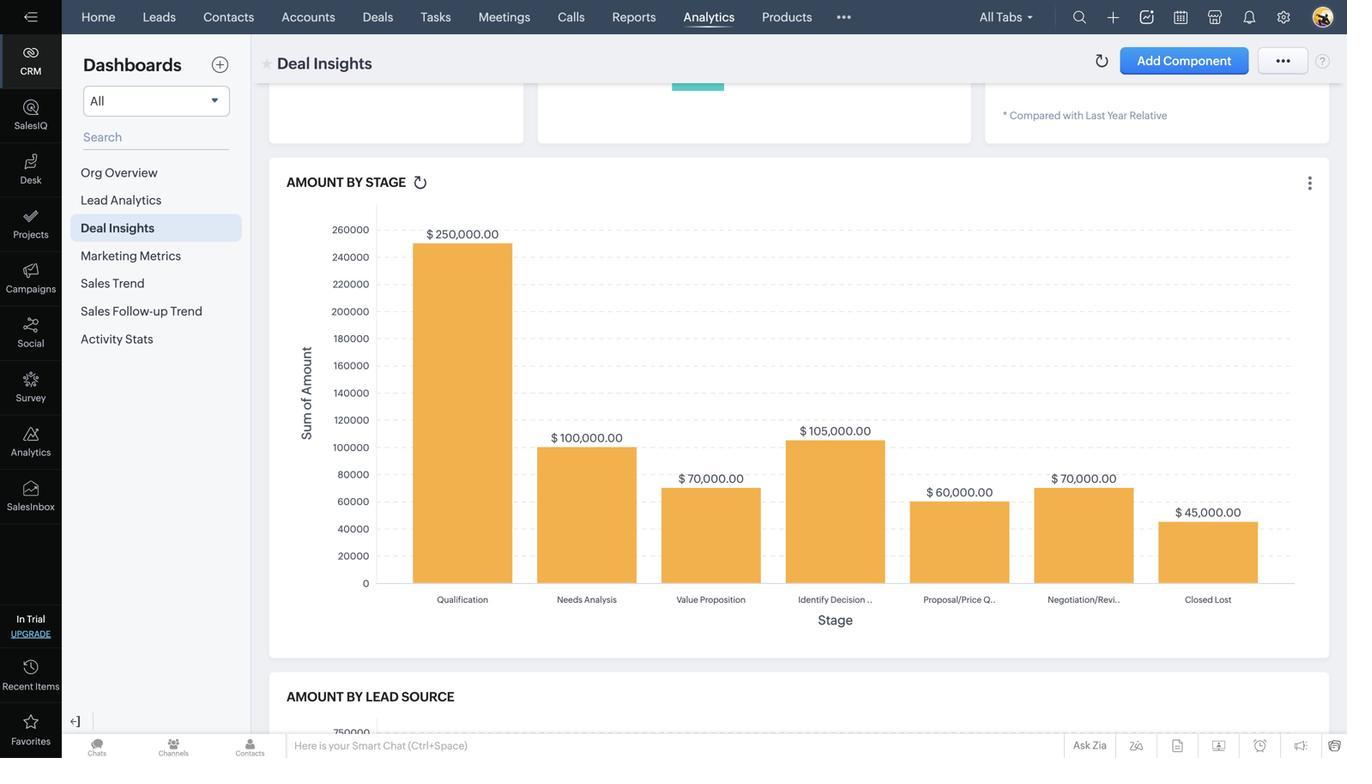 Task type: locate. For each thing, give the bounding box(es) containing it.
products
[[762, 10, 812, 24]]

smart
[[352, 741, 381, 752]]

0 vertical spatial analytics link
[[677, 0, 742, 34]]

leads link
[[136, 0, 183, 34]]

1 horizontal spatial analytics link
[[677, 0, 742, 34]]

analytics link
[[677, 0, 742, 34], [0, 416, 62, 470]]

all tabs
[[980, 10, 1023, 24]]

deals link
[[356, 0, 400, 34]]

social link
[[0, 307, 62, 361]]

zia
[[1093, 740, 1107, 752]]

tabs
[[997, 10, 1023, 24]]

analytics right reports link
[[684, 10, 735, 24]]

1 vertical spatial analytics
[[11, 448, 51, 458]]

analytics link right reports link
[[677, 0, 742, 34]]

1 vertical spatial analytics link
[[0, 416, 62, 470]]

analytics
[[684, 10, 735, 24], [11, 448, 51, 458]]

here
[[294, 741, 317, 752]]

salesinbox link
[[0, 470, 62, 525]]

search image
[[1073, 10, 1087, 24]]

salesiq link
[[0, 89, 62, 143]]

channels image
[[138, 735, 209, 759]]

contacts
[[203, 10, 254, 24]]

recent
[[2, 682, 33, 693]]

0 vertical spatial analytics
[[684, 10, 735, 24]]

here is your smart chat (ctrl+space)
[[294, 741, 468, 752]]

all
[[980, 10, 994, 24]]

trial
[[27, 615, 45, 625]]

social
[[17, 339, 44, 349]]

recent items
[[2, 682, 60, 693]]

home link
[[75, 0, 122, 34]]

analytics link down survey
[[0, 416, 62, 470]]

tasks link
[[414, 0, 458, 34]]

crm link
[[0, 34, 62, 89]]

meetings
[[479, 10, 530, 24]]

accounts
[[282, 10, 335, 24]]

chats image
[[62, 735, 132, 759]]

ask zia
[[1074, 740, 1107, 752]]

deals
[[363, 10, 393, 24]]

analytics up 'salesinbox' link
[[11, 448, 51, 458]]

sales motivator image
[[1140, 10, 1154, 24]]



Task type: describe. For each thing, give the bounding box(es) containing it.
salesiq
[[14, 121, 48, 131]]

calendar image
[[1175, 11, 1188, 24]]

reports
[[612, 10, 656, 24]]

configure settings image
[[1277, 10, 1291, 24]]

tasks
[[421, 10, 451, 24]]

ask
[[1074, 740, 1091, 752]]

0 horizontal spatial analytics
[[11, 448, 51, 458]]

items
[[35, 682, 60, 693]]

projects
[[13, 230, 49, 240]]

0 horizontal spatial analytics link
[[0, 416, 62, 470]]

notifications image
[[1243, 10, 1256, 24]]

survey link
[[0, 361, 62, 416]]

campaigns link
[[0, 252, 62, 307]]

upgrade
[[11, 630, 51, 639]]

accounts link
[[275, 0, 342, 34]]

campaigns
[[6, 284, 56, 295]]

projects link
[[0, 198, 62, 252]]

(ctrl+space)
[[408, 741, 468, 752]]

meetings link
[[472, 0, 537, 34]]

favorites
[[11, 737, 51, 748]]

is
[[319, 741, 327, 752]]

leads
[[143, 10, 176, 24]]

in
[[17, 615, 25, 625]]

salesinbox
[[7, 502, 55, 513]]

your
[[329, 741, 350, 752]]

contacts image
[[215, 735, 285, 759]]

1 horizontal spatial analytics
[[684, 10, 735, 24]]

crm
[[20, 66, 42, 77]]

reports link
[[606, 0, 663, 34]]

desk
[[20, 175, 42, 186]]

products link
[[755, 0, 819, 34]]

marketplace image
[[1208, 10, 1222, 24]]

survey
[[16, 393, 46, 404]]

calls link
[[551, 0, 592, 34]]

contacts link
[[197, 0, 261, 34]]

chat
[[383, 741, 406, 752]]

in trial upgrade
[[11, 615, 51, 639]]

home
[[82, 10, 115, 24]]

desk link
[[0, 143, 62, 198]]

quick actions image
[[1108, 12, 1120, 24]]

calls
[[558, 10, 585, 24]]



